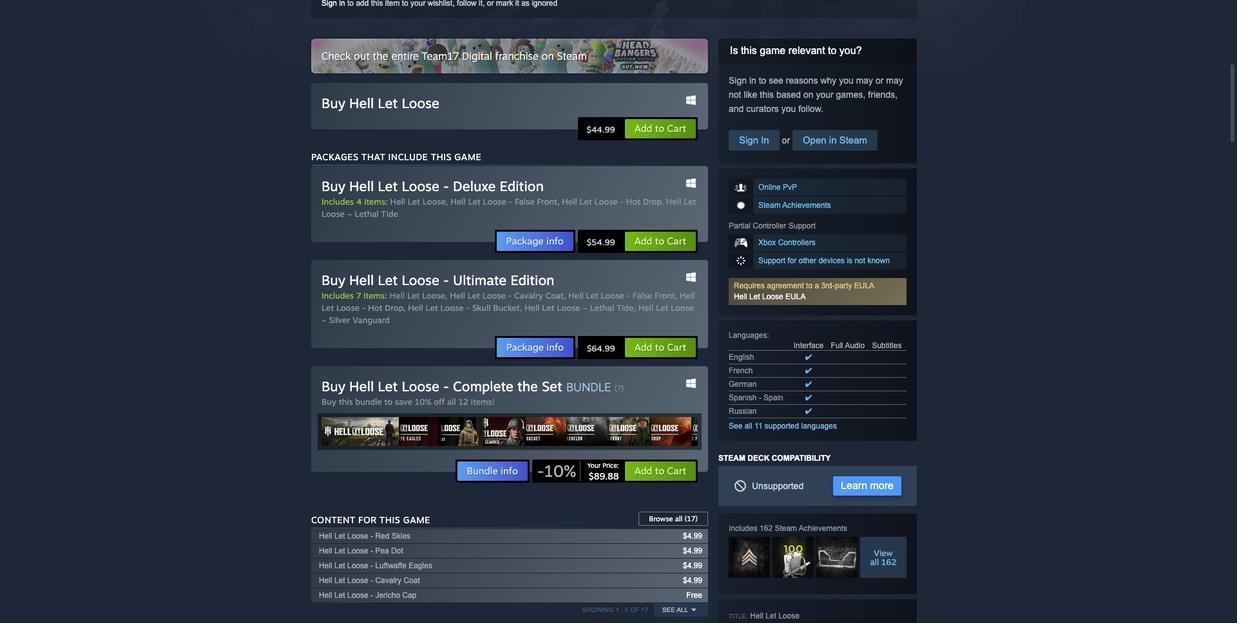 Task type: describe. For each thing, give the bounding box(es) containing it.
unsupported
[[752, 481, 804, 492]]

loose down coat,
[[557, 303, 580, 313]]

see
[[769, 75, 784, 86]]

buy for buy hell let loose - ultimate edition
[[322, 272, 345, 289]]

1 add to cart from the top
[[635, 122, 686, 135]]

to right the $54.99
[[655, 235, 665, 247]]

entire
[[392, 50, 419, 63]]

4 buy from the top
[[322, 378, 345, 395]]

0 horizontal spatial on
[[542, 50, 554, 63]]

add for buy hell let loose - ultimate edition
[[635, 342, 653, 354]]

sign for sign in
[[739, 135, 759, 146]]

this left "bundle"
[[339, 397, 353, 407]]

to inside sign in to see reasons why you may or may not like this based on your games, friends, and curators you follow.
[[759, 75, 767, 86]]

includes for buy hell let loose - deluxe edition
[[322, 197, 354, 207]]

or inside sign in to see reasons why you may or may not like this based on your games, friends, and curators you follow.
[[876, 75, 884, 86]]

cart for buy hell let loose - complete the set
[[667, 465, 686, 478]]

edition for buy hell let loose - ultimate edition
[[511, 272, 555, 289]]

russian
[[729, 407, 757, 416]]

reasons
[[786, 75, 818, 86]]

support for other devices is not known link
[[729, 253, 907, 269]]

2 vertical spatial info
[[501, 465, 518, 478]]

hell let loose - jericho cap
[[319, 592, 417, 601]]

info for buy hell let loose - ultimate edition
[[547, 342, 564, 354]]

0 vertical spatial 162
[[760, 525, 773, 534]]

loose right tide,
[[671, 303, 694, 313]]

full audio
[[831, 342, 865, 351]]

bundle info link
[[457, 461, 529, 482]]

– inside hell let loose, hell let loose - false front, hell let loose - hot drop, hell let loose – lethal tide
[[347, 209, 352, 219]]

lethal inside hell let loose, hell let loose - cavalry coat, hell let loose - false front, hell let loose - hot drop, hell let loose - skull bucket, hell let loose – lethal tide, hell let loose – silver vanguard
[[590, 303, 614, 313]]

for
[[358, 515, 377, 526]]

steam up this is a flammenwerfer, it werfs flammen image
[[775, 525, 797, 534]]

package for ultimate
[[507, 342, 544, 354]]

sign in to see reasons why you may or may not like this based on your games, friends, and curators you follow.
[[729, 75, 903, 114]]

online pvp link
[[729, 179, 907, 196]]

sergeant image
[[729, 538, 770, 579]]

-10%
[[537, 461, 576, 481]]

hell let loose, hell let loose - false front, hell let loose - hot drop, hell let loose – lethal tide
[[322, 197, 696, 219]]

set
[[542, 378, 563, 395]]

out
[[354, 50, 370, 63]]

languages :
[[729, 331, 769, 340]]

edition for buy hell let loose - deluxe edition
[[500, 178, 544, 195]]

view all 162
[[870, 548, 897, 568]]

loose up the $54.99
[[595, 197, 618, 207]]

2 horizontal spatial –
[[583, 303, 588, 313]]

1 cart from the top
[[667, 122, 686, 135]]

games,
[[836, 90, 866, 100]]

package info for buy hell let loose - ultimate edition
[[507, 342, 564, 354]]

buy hell let loose - deluxe edition
[[322, 178, 544, 195]]

items: for buy hell let loose - deluxe edition
[[364, 197, 388, 207]]

includes 7 items:
[[322, 291, 387, 301]]

items!
[[471, 397, 495, 407]]

tide,
[[617, 303, 636, 313]]

xbox controllers link
[[729, 235, 907, 251]]

controllers
[[778, 238, 816, 247]]

in for open
[[829, 135, 837, 146]]

buy hell let loose
[[322, 95, 439, 112]]

3rd-
[[821, 282, 835, 291]]

includes for buy hell let loose - ultimate edition
[[322, 291, 354, 301]]

game
[[403, 515, 430, 526]]

see all
[[663, 607, 688, 614]]

like
[[744, 90, 758, 100]]

bucket,
[[493, 303, 522, 313]]

includes 162 steam achievements
[[729, 525, 848, 534]]

package info link for buy hell let loose - deluxe edition
[[496, 231, 574, 252]]

audio
[[845, 342, 865, 351]]

dot
[[391, 547, 403, 556]]

check out the entire team17 digital franchise on steam link
[[311, 39, 708, 73]]

hell inside requires agreement to a 3rd-party eula hell let loose eula
[[734, 293, 747, 302]]

see all 11 supported languages link
[[729, 422, 837, 431]]

see for see all
[[663, 607, 675, 614]]

road block ahead! image
[[817, 538, 858, 579]]

$4.99 for hell let loose - red skies
[[683, 532, 703, 541]]

5
[[625, 607, 629, 614]]

compatibility
[[772, 454, 831, 463]]

buy for buy this bundle to save 10% off all 12 items!
[[322, 397, 336, 407]]

to left you?
[[828, 45, 837, 56]]

buy for buy hell let loose - deluxe edition
[[322, 178, 345, 195]]

curators
[[747, 104, 779, 114]]

front, inside hell let loose, hell let loose - false front, hell let loose - hot drop, hell let loose – lethal tide
[[537, 197, 560, 207]]

includes 4 items:
[[322, 197, 388, 207]]

your
[[587, 462, 601, 470]]

0 horizontal spatial support
[[759, 257, 786, 266]]

loose left skull
[[441, 303, 464, 313]]

drop, inside hell let loose, hell let loose - cavalry coat, hell let loose - false front, hell let loose - hot drop, hell let loose - skull bucket, hell let loose – lethal tide, hell let loose – silver vanguard
[[385, 303, 406, 313]]

xbox controllers
[[759, 238, 816, 247]]

deluxe
[[453, 178, 496, 195]]

jericho
[[375, 592, 400, 601]]

steam inside check out the entire team17 digital franchise on steam link
[[557, 50, 587, 63]]

skies
[[392, 532, 411, 541]]

add to cart link for buy hell let loose - deluxe edition
[[624, 231, 697, 252]]

0 vertical spatial achievements
[[783, 201, 831, 210]]

learn more link
[[833, 477, 902, 496]]

eagles
[[409, 562, 432, 571]]

to up the browse
[[655, 465, 665, 478]]

1 horizontal spatial game
[[760, 45, 786, 56]]

include
[[388, 151, 428, 162]]

(?)
[[615, 384, 624, 394]]

free
[[687, 592, 703, 601]]

spanish - spain
[[729, 394, 784, 403]]

loose up hell let loose - pea dot
[[347, 532, 368, 541]]

1 vertical spatial eula
[[786, 293, 806, 302]]

follow.
[[799, 104, 824, 114]]

off
[[434, 397, 445, 407]]

0 vertical spatial you
[[839, 75, 854, 86]]

showing
[[582, 607, 614, 614]]

your
[[816, 90, 834, 100]]

sign for sign in to see reasons why you may or may not like this based on your games, friends, and curators you follow.
[[729, 75, 747, 86]]

luftwaffe
[[375, 562, 407, 571]]

front, inside hell let loose, hell let loose - cavalry coat, hell let loose - false front, hell let loose - hot drop, hell let loose - skull bucket, hell let loose – lethal tide, hell let loose – silver vanguard
[[655, 291, 678, 301]]

1 horizontal spatial 10%
[[544, 461, 576, 481]]

steam deck compatibility
[[719, 454, 831, 463]]

2 may from the left
[[886, 75, 903, 86]]

1 vertical spatial cavalry
[[375, 577, 402, 586]]

hell let loose - pea dot
[[319, 547, 403, 556]]

not inside sign in to see reasons why you may or may not like this based on your games, friends, and curators you follow.
[[729, 90, 742, 100]]

$44.99
[[587, 124, 615, 135]]

package info link for buy hell let loose - ultimate edition
[[496, 338, 574, 358]]

you?
[[840, 45, 862, 56]]

tide
[[381, 209, 398, 219]]

this
[[380, 515, 400, 526]]

loose up skull
[[483, 291, 506, 301]]

packages
[[311, 151, 359, 162]]

buy this bundle to save 10% off all 12 items!
[[322, 397, 495, 407]]

steam left deck
[[719, 454, 746, 463]]

deck
[[748, 454, 770, 463]]

loose down deluxe
[[483, 197, 506, 207]]

xbox
[[759, 238, 776, 247]]

full
[[831, 342, 843, 351]]

0 horizontal spatial you
[[782, 104, 796, 114]]

false inside hell let loose, hell let loose - false front, hell let loose - hot drop, hell let loose – lethal tide
[[515, 197, 535, 207]]

loose down include
[[402, 178, 439, 195]]

ultimate
[[453, 272, 507, 289]]

price:
[[603, 462, 619, 470]]

languages
[[801, 422, 837, 431]]

(17)
[[685, 515, 698, 524]]

hell let loose - luftwaffe eagles
[[319, 562, 432, 571]]

skull
[[472, 303, 491, 313]]

let inside requires agreement to a 3rd-party eula hell let loose eula
[[750, 293, 760, 302]]

11
[[755, 422, 763, 431]]



Task type: vqa. For each thing, say whether or not it's contained in the screenshot.


Task type: locate. For each thing, give the bounding box(es) containing it.
to left save
[[385, 397, 393, 407]]

0 vertical spatial loose,
[[423, 197, 448, 207]]

loose, inside hell let loose, hell let loose - cavalry coat, hell let loose - false front, hell let loose - hot drop, hell let loose - skull bucket, hell let loose – lethal tide, hell let loose – silver vanguard
[[422, 291, 448, 301]]

learn more
[[841, 481, 894, 492]]

1 vertical spatial game
[[455, 151, 482, 162]]

4
[[356, 197, 362, 207]]

bundle info
[[467, 465, 518, 478]]

all left (17)
[[675, 515, 683, 524]]

1 $4.99 from the top
[[683, 532, 703, 541]]

items: right '4' on the left top of the page
[[364, 197, 388, 207]]

team17
[[422, 50, 459, 63]]

all
[[677, 607, 688, 614]]

1 horizontal spatial you
[[839, 75, 854, 86]]

requires agreement to a 3rd-party eula hell let loose eula
[[734, 282, 875, 302]]

info up the set
[[547, 342, 564, 354]]

$4.99 for hell let loose - cavalry coat
[[683, 577, 703, 586]]

1 vertical spatial see
[[663, 607, 675, 614]]

3 ✔ from the top
[[806, 380, 812, 389]]

see down russian
[[729, 422, 743, 431]]

all for see all 11 supported languages
[[745, 422, 753, 431]]

the right out
[[373, 50, 389, 63]]

1 horizontal spatial or
[[876, 75, 884, 86]]

0 vertical spatial or
[[876, 75, 884, 86]]

sign in link
[[729, 130, 780, 151]]

0 vertical spatial not
[[729, 90, 742, 100]]

in
[[761, 135, 769, 146]]

0 horizontal spatial not
[[729, 90, 742, 100]]

the
[[373, 50, 389, 63], [517, 378, 538, 395]]

steam achievements link
[[729, 197, 907, 214]]

cavalry up jericho
[[375, 577, 402, 586]]

you
[[839, 75, 854, 86], [782, 104, 796, 114]]

0 horizontal spatial hot
[[368, 303, 383, 313]]

1 horizontal spatial see
[[729, 422, 743, 431]]

1 package info from the top
[[506, 235, 564, 247]]

0 vertical spatial package info
[[506, 235, 564, 247]]

items: right 7
[[364, 291, 387, 301]]

1 horizontal spatial 162
[[882, 558, 897, 568]]

$89.88
[[589, 471, 619, 482]]

to right $44.99
[[655, 122, 665, 135]]

not right is
[[855, 257, 866, 266]]

languages
[[729, 331, 767, 340]]

devices
[[819, 257, 845, 266]]

162 up sergeant image
[[760, 525, 773, 534]]

4 add to cart from the top
[[635, 465, 686, 478]]

check out the entire team17 digital franchise on steam
[[322, 50, 587, 63]]

0 vertical spatial false
[[515, 197, 535, 207]]

add to cart for buy hell let loose - deluxe edition
[[635, 235, 686, 247]]

1 vertical spatial includes
[[322, 291, 354, 301]]

2 add to cart from the top
[[635, 235, 686, 247]]

add right the price:
[[635, 465, 653, 478]]

2 package info link from the top
[[496, 338, 574, 358]]

cavalry inside hell let loose, hell let loose - cavalry coat, hell let loose - false front, hell let loose - hot drop, hell let loose - skull bucket, hell let loose – lethal tide, hell let loose – silver vanguard
[[514, 291, 543, 301]]

this is a flammenwerfer, it werfs flammen image
[[773, 538, 814, 579]]

0 horizontal spatial lethal
[[355, 209, 379, 219]]

0 horizontal spatial may
[[856, 75, 873, 86]]

0 vertical spatial cavalry
[[514, 291, 543, 301]]

add right the $54.99
[[635, 235, 653, 247]]

4 cart from the top
[[667, 465, 686, 478]]

1 vertical spatial front,
[[655, 291, 678, 301]]

add right $44.99
[[635, 122, 653, 135]]

loose, for deluxe
[[423, 197, 448, 207]]

steam right open
[[840, 135, 868, 146]]

a
[[815, 282, 819, 291]]

all inside view all 162
[[870, 558, 879, 568]]

1 vertical spatial items:
[[364, 291, 387, 301]]

3 $4.99 from the top
[[683, 562, 703, 571]]

false inside hell let loose, hell let loose - cavalry coat, hell let loose - false front, hell let loose - hot drop, hell let loose - skull bucket, hell let loose – lethal tide, hell let loose – silver vanguard
[[633, 291, 652, 301]]

your price: $89.88
[[587, 462, 619, 482]]

0 vertical spatial info
[[547, 235, 564, 247]]

1 buy from the top
[[322, 95, 345, 112]]

may up games,
[[856, 75, 873, 86]]

info left the $54.99
[[547, 235, 564, 247]]

1 vertical spatial –
[[583, 303, 588, 313]]

game up 'see'
[[760, 45, 786, 56]]

1 horizontal spatial in
[[829, 135, 837, 146]]

the left the set
[[517, 378, 538, 395]]

1 vertical spatial package
[[507, 342, 544, 354]]

1 vertical spatial package info
[[507, 342, 564, 354]]

cavalry up bucket,
[[514, 291, 543, 301]]

1 vertical spatial you
[[782, 104, 796, 114]]

loose left ultimate
[[402, 272, 439, 289]]

content
[[311, 515, 356, 526]]

0 vertical spatial eula
[[854, 282, 875, 291]]

sign in
[[739, 135, 769, 146]]

1 vertical spatial edition
[[511, 272, 555, 289]]

package info
[[506, 235, 564, 247], [507, 342, 564, 354]]

support up controllers
[[789, 222, 816, 231]]

package
[[506, 235, 544, 247], [507, 342, 544, 354]]

1 package info link from the top
[[496, 231, 574, 252]]

buy for buy hell let loose
[[322, 95, 345, 112]]

0 horizontal spatial front,
[[537, 197, 560, 207]]

2 add from the top
[[635, 235, 653, 247]]

loose down includes 4 items:
[[322, 209, 345, 219]]

spanish
[[729, 394, 757, 403]]

4 ✔ from the top
[[806, 394, 812, 403]]

1 may from the left
[[856, 75, 873, 86]]

add to cart right the $54.99
[[635, 235, 686, 247]]

to left 'see'
[[759, 75, 767, 86]]

friends,
[[868, 90, 898, 100]]

1 vertical spatial support
[[759, 257, 786, 266]]

2 ✔ from the top
[[806, 367, 812, 376]]

pea
[[375, 547, 389, 556]]

add to cart link right $44.99
[[624, 119, 697, 139]]

1 vertical spatial sign
[[739, 135, 759, 146]]

3 add to cart link from the top
[[624, 338, 697, 358]]

agreement
[[767, 282, 804, 291]]

0 horizontal spatial game
[[455, 151, 482, 162]]

add to cart link up the browse
[[624, 461, 697, 482]]

showing 1 - 5 of 17
[[582, 607, 648, 614]]

0 horizontal spatial cavalry
[[375, 577, 402, 586]]

eula right party
[[854, 282, 875, 291]]

add to cart down tide,
[[635, 342, 686, 354]]

to inside requires agreement to a 3rd-party eula hell let loose eula
[[806, 282, 813, 291]]

– left tide,
[[583, 303, 588, 313]]

3 add to cart from the top
[[635, 342, 686, 354]]

✔ for french
[[806, 367, 812, 376]]

known
[[868, 257, 890, 266]]

add to cart link right the $54.99
[[624, 231, 697, 252]]

1 vertical spatial 10%
[[544, 461, 576, 481]]

1 vertical spatial loose,
[[422, 291, 448, 301]]

loose down the agreement
[[762, 293, 784, 302]]

bundle
[[467, 465, 498, 478]]

1 vertical spatial lethal
[[590, 303, 614, 313]]

162 inside view all 162
[[882, 558, 897, 568]]

loose down hell let loose - cavalry coat
[[347, 592, 368, 601]]

steam right the franchise
[[557, 50, 587, 63]]

1 vertical spatial or
[[780, 135, 793, 146]]

0 vertical spatial –
[[347, 209, 352, 219]]

steam achievements
[[759, 201, 831, 210]]

sign up like
[[729, 75, 747, 86]]

to left the 'a'
[[806, 282, 813, 291]]

not
[[729, 90, 742, 100], [855, 257, 866, 266]]

this right is at the top right of page
[[741, 45, 757, 56]]

view
[[874, 548, 893, 559]]

see for see all 11 supported languages
[[729, 422, 743, 431]]

0 horizontal spatial 162
[[760, 525, 773, 534]]

0 vertical spatial lethal
[[355, 209, 379, 219]]

1 vertical spatial on
[[804, 90, 814, 100]]

0 vertical spatial front,
[[537, 197, 560, 207]]

game up deluxe
[[455, 151, 482, 162]]

0 vertical spatial see
[[729, 422, 743, 431]]

support for other devices is not known
[[759, 257, 890, 266]]

add to cart link
[[624, 119, 697, 139], [624, 231, 697, 252], [624, 338, 697, 358], [624, 461, 697, 482]]

lethal left tide,
[[590, 303, 614, 313]]

let
[[378, 95, 398, 112], [378, 178, 398, 195], [408, 197, 420, 207], [468, 197, 481, 207], [580, 197, 592, 207], [684, 197, 696, 207], [378, 272, 398, 289], [407, 291, 420, 301], [468, 291, 480, 301], [586, 291, 599, 301], [750, 293, 760, 302], [322, 303, 334, 313], [426, 303, 438, 313], [542, 303, 555, 313], [656, 303, 669, 313], [378, 378, 398, 395], [335, 532, 345, 541], [335, 547, 345, 556], [335, 562, 345, 571], [335, 577, 345, 586], [335, 592, 345, 601], [766, 612, 777, 621]]

why
[[821, 75, 837, 86]]

on right the franchise
[[542, 50, 554, 63]]

1 horizontal spatial the
[[517, 378, 538, 395]]

2 package from the top
[[507, 342, 544, 354]]

eula down the agreement
[[786, 293, 806, 302]]

or up "friends,"
[[876, 75, 884, 86]]

loose up buy this bundle to save 10% off all 12 items!
[[402, 378, 439, 395]]

loose, down buy hell let loose - deluxe edition
[[423, 197, 448, 207]]

includes left '4' on the left top of the page
[[322, 197, 354, 207]]

1 horizontal spatial false
[[633, 291, 652, 301]]

achievements down online pvp link
[[783, 201, 831, 210]]

1 vertical spatial in
[[829, 135, 837, 146]]

2 package info from the top
[[507, 342, 564, 354]]

steam inside the steam achievements link
[[759, 201, 781, 210]]

this up buy hell let loose - deluxe edition
[[431, 151, 452, 162]]

package info for buy hell let loose - deluxe edition
[[506, 235, 564, 247]]

to right the $64.99 in the left of the page
[[655, 342, 665, 354]]

or right in
[[780, 135, 793, 146]]

1 vertical spatial achievements
[[799, 525, 848, 534]]

2 $4.99 from the top
[[683, 547, 703, 556]]

2 vertical spatial includes
[[729, 525, 758, 534]]

all left "12" at the bottom left
[[447, 397, 456, 407]]

coat,
[[546, 291, 566, 301]]

requires
[[734, 282, 765, 291]]

0 vertical spatial package info link
[[496, 231, 574, 252]]

0 vertical spatial the
[[373, 50, 389, 63]]

0 vertical spatial items:
[[364, 197, 388, 207]]

info right bundle
[[501, 465, 518, 478]]

cart for buy hell let loose - ultimate edition
[[667, 342, 686, 354]]

achievements up road block ahead! image
[[799, 525, 848, 534]]

edition up hell let loose, hell let loose - false front, hell let loose - hot drop, hell let loose – lethal tide
[[500, 178, 544, 195]]

package down hell let loose, hell let loose - false front, hell let loose - hot drop, hell let loose – lethal tide
[[506, 235, 544, 247]]

loose up hell let loose - jericho cap
[[347, 577, 368, 586]]

162
[[760, 525, 773, 534], [882, 558, 897, 568]]

4 add to cart link from the top
[[624, 461, 697, 482]]

items: for buy hell let loose - ultimate edition
[[364, 291, 387, 301]]

2 vertical spatial –
[[322, 315, 327, 325]]

0 vertical spatial includes
[[322, 197, 354, 207]]

1 vertical spatial info
[[547, 342, 564, 354]]

you up games,
[[839, 75, 854, 86]]

0 vertical spatial in
[[750, 75, 757, 86]]

0 vertical spatial hot
[[626, 197, 641, 207]]

french
[[729, 367, 753, 376]]

3 buy from the top
[[322, 272, 345, 289]]

package for deluxe
[[506, 235, 544, 247]]

2 cart from the top
[[667, 235, 686, 247]]

✔ for russian
[[806, 407, 812, 416]]

✔ for spanish - spain
[[806, 394, 812, 403]]

4 add from the top
[[635, 465, 653, 478]]

buy hell let loose - complete the set bundle (?)
[[322, 378, 624, 395]]

add right the $64.99 in the left of the page
[[635, 342, 653, 354]]

1 vertical spatial hot
[[368, 303, 383, 313]]

2 add to cart link from the top
[[624, 231, 697, 252]]

2 buy from the top
[[322, 178, 345, 195]]

loose, inside hell let loose, hell let loose - false front, hell let loose - hot drop, hell let loose – lethal tide
[[423, 197, 448, 207]]

franchise
[[495, 50, 539, 63]]

silver
[[329, 315, 350, 325]]

1 horizontal spatial lethal
[[590, 303, 614, 313]]

all for view all 162
[[870, 558, 879, 568]]

package info link down hell let loose, hell let loose - false front, hell let loose - hot drop, hell let loose – lethal tide
[[496, 231, 574, 252]]

162 right road block ahead! image
[[882, 558, 897, 568]]

vanguard
[[353, 315, 390, 325]]

cart for buy hell let loose - deluxe edition
[[667, 235, 686, 247]]

drop,
[[643, 197, 664, 207], [385, 303, 406, 313]]

includes
[[322, 197, 354, 207], [322, 291, 354, 301], [729, 525, 758, 534]]

sign left in
[[739, 135, 759, 146]]

1 horizontal spatial may
[[886, 75, 903, 86]]

1 horizontal spatial not
[[855, 257, 866, 266]]

this up curators
[[760, 90, 774, 100]]

info for buy hell let loose - deluxe edition
[[547, 235, 564, 247]]

to
[[828, 45, 837, 56], [759, 75, 767, 86], [655, 122, 665, 135], [655, 235, 665, 247], [806, 282, 813, 291], [655, 342, 665, 354], [385, 397, 393, 407], [655, 465, 665, 478]]

all left 11
[[745, 422, 753, 431]]

hell let loose, hell let loose - cavalry coat, hell let loose - false front, hell let loose - hot drop, hell let loose - skull bucket, hell let loose – lethal tide, hell let loose – silver vanguard
[[322, 291, 695, 325]]

loose,
[[423, 197, 448, 207], [422, 291, 448, 301]]

loose, down buy hell let loose - ultimate edition
[[422, 291, 448, 301]]

1 horizontal spatial on
[[804, 90, 814, 100]]

0 vertical spatial support
[[789, 222, 816, 231]]

see all 11 supported languages
[[729, 422, 837, 431]]

0 horizontal spatial see
[[663, 607, 675, 614]]

1 horizontal spatial cavalry
[[514, 291, 543, 301]]

0 vertical spatial drop,
[[643, 197, 664, 207]]

hot inside hell let loose, hell let loose - false front, hell let loose - hot drop, hell let loose – lethal tide
[[626, 197, 641, 207]]

✔ for english
[[806, 353, 812, 362]]

in right open
[[829, 135, 837, 146]]

1 vertical spatial not
[[855, 257, 866, 266]]

0 vertical spatial 10%
[[415, 397, 432, 407]]

10% left your
[[544, 461, 576, 481]]

0 horizontal spatial in
[[750, 75, 757, 86]]

0 horizontal spatial false
[[515, 197, 535, 207]]

see left all
[[663, 607, 675, 614]]

you down based
[[782, 104, 796, 114]]

items:
[[364, 197, 388, 207], [364, 291, 387, 301]]

is
[[730, 45, 738, 56]]

lethal inside hell let loose, hell let loose - false front, hell let loose - hot drop, hell let loose – lethal tide
[[355, 209, 379, 219]]

1 ✔ from the top
[[806, 353, 812, 362]]

4 $4.99 from the top
[[683, 577, 703, 586]]

0 vertical spatial sign
[[729, 75, 747, 86]]

support down xbox
[[759, 257, 786, 266]]

steam inside open in steam link
[[840, 135, 868, 146]]

– left silver
[[322, 315, 327, 325]]

loose up tide,
[[601, 291, 624, 301]]

add to cart link for buy hell let loose - ultimate edition
[[624, 338, 697, 358]]

in inside sign in to see reasons why you may or may not like this based on your games, friends, and curators you follow.
[[750, 75, 757, 86]]

browse all (17)
[[649, 515, 698, 524]]

subtitles
[[872, 342, 902, 351]]

$4.99 for hell let loose - pea dot
[[683, 547, 703, 556]]

for
[[788, 257, 797, 266]]

package info down hell let loose, hell let loose - false front, hell let loose - hot drop, hell let loose – lethal tide
[[506, 235, 564, 247]]

1 add to cart link from the top
[[624, 119, 697, 139]]

1 horizontal spatial drop,
[[643, 197, 664, 207]]

loose down the hell let loose - red skies on the left bottom
[[347, 547, 368, 556]]

sign
[[729, 75, 747, 86], [739, 135, 759, 146]]

loose inside requires agreement to a 3rd-party eula hell let loose eula
[[762, 293, 784, 302]]

sign inside sign in to see reasons why you may or may not like this based on your games, friends, and curators you follow.
[[729, 75, 747, 86]]

loose
[[402, 95, 439, 112], [402, 178, 439, 195], [483, 197, 506, 207], [595, 197, 618, 207], [322, 209, 345, 219], [402, 272, 439, 289], [483, 291, 506, 301], [601, 291, 624, 301], [762, 293, 784, 302], [336, 303, 360, 313], [441, 303, 464, 313], [557, 303, 580, 313], [671, 303, 694, 313], [402, 378, 439, 395], [347, 532, 368, 541], [347, 547, 368, 556], [347, 562, 368, 571], [347, 577, 368, 586], [347, 592, 368, 601], [779, 612, 800, 621]]

hot
[[626, 197, 641, 207], [368, 303, 383, 313]]

of
[[630, 607, 639, 614]]

loose down includes 7 items:
[[336, 303, 360, 313]]

all right road block ahead! image
[[870, 558, 879, 568]]

1 horizontal spatial support
[[789, 222, 816, 231]]

complete
[[453, 378, 514, 395]]

on inside sign in to see reasons why you may or may not like this based on your games, friends, and curators you follow.
[[804, 90, 814, 100]]

0 horizontal spatial –
[[322, 315, 327, 325]]

in for sign
[[750, 75, 757, 86]]

may up "friends,"
[[886, 75, 903, 86]]

add for buy hell let loose - deluxe edition
[[635, 235, 653, 247]]

1 horizontal spatial hot
[[626, 197, 641, 207]]

0 horizontal spatial or
[[780, 135, 793, 146]]

$64.99
[[587, 344, 615, 354]]

0 vertical spatial package
[[506, 235, 544, 247]]

add to cart for buy hell let loose - complete the set
[[635, 465, 686, 478]]

steam down online
[[759, 201, 781, 210]]

or
[[876, 75, 884, 86], [780, 135, 793, 146]]

add to cart link for buy hell let loose - complete the set
[[624, 461, 697, 482]]

browse
[[649, 515, 673, 524]]

loose, for ultimate
[[422, 291, 448, 301]]

3 cart from the top
[[667, 342, 686, 354]]

not up and
[[729, 90, 742, 100]]

1 horizontal spatial –
[[347, 209, 352, 219]]

1 vertical spatial false
[[633, 291, 652, 301]]

package info up the set
[[507, 342, 564, 354]]

german
[[729, 380, 757, 389]]

package down hell let loose, hell let loose - cavalry coat, hell let loose - false front, hell let loose - hot drop, hell let loose - skull bucket, hell let loose – lethal tide, hell let loose – silver vanguard
[[507, 342, 544, 354]]

1 vertical spatial 162
[[882, 558, 897, 568]]

1 vertical spatial drop,
[[385, 303, 406, 313]]

in up like
[[750, 75, 757, 86]]

hot inside hell let loose, hell let loose - cavalry coat, hell let loose - false front, hell let loose - hot drop, hell let loose - skull bucket, hell let loose – lethal tide, hell let loose – silver vanguard
[[368, 303, 383, 313]]

1 add from the top
[[635, 122, 653, 135]]

10%
[[415, 397, 432, 407], [544, 461, 576, 481]]

save
[[395, 397, 413, 407]]

package info link up the set
[[496, 338, 574, 358]]

$4.99 for hell let loose - luftwaffe eagles
[[683, 562, 703, 571]]

1 package from the top
[[506, 235, 544, 247]]

1 vertical spatial package info link
[[496, 338, 574, 358]]

loose down hell let loose - pea dot
[[347, 562, 368, 571]]

all for browse all (17)
[[675, 515, 683, 524]]

5 ✔ from the top
[[806, 407, 812, 416]]

1 horizontal spatial eula
[[854, 282, 875, 291]]

buy hell let loose - ultimate edition
[[322, 272, 555, 289]]

more
[[870, 481, 894, 492]]

3 add from the top
[[635, 342, 653, 354]]

hell let loose - red skies
[[319, 532, 411, 541]]

0 horizontal spatial drop,
[[385, 303, 406, 313]]

add to cart up the browse
[[635, 465, 686, 478]]

loose down the entire at the left top of page
[[402, 95, 439, 112]]

online
[[759, 183, 781, 192]]

1 horizontal spatial front,
[[655, 291, 678, 301]]

add to cart link down tide,
[[624, 338, 697, 358]]

0 horizontal spatial eula
[[786, 293, 806, 302]]

this inside sign in to see reasons why you may or may not like this based on your games, friends, and curators you follow.
[[760, 90, 774, 100]]

is this game relevant to you?
[[730, 45, 862, 56]]

0 vertical spatial on
[[542, 50, 554, 63]]

drop, inside hell let loose, hell let loose - false front, hell let loose - hot drop, hell let loose – lethal tide
[[643, 197, 664, 207]]

5 buy from the top
[[322, 397, 336, 407]]

1 vertical spatial the
[[517, 378, 538, 395]]

sign inside sign in link
[[739, 135, 759, 146]]

✔ for german
[[806, 380, 812, 389]]

cap
[[402, 592, 417, 601]]

add to cart for buy hell let loose - ultimate edition
[[635, 342, 686, 354]]

hell let loose eula link
[[734, 293, 806, 302]]

0 horizontal spatial the
[[373, 50, 389, 63]]

check
[[322, 50, 351, 63]]

based
[[777, 90, 801, 100]]

includes left 7
[[322, 291, 354, 301]]

all
[[447, 397, 456, 407], [745, 422, 753, 431], [675, 515, 683, 524], [870, 558, 879, 568]]

edition
[[500, 178, 544, 195], [511, 272, 555, 289]]

loose right title:
[[779, 612, 800, 621]]

0 vertical spatial edition
[[500, 178, 544, 195]]

add to cart right $44.99
[[635, 122, 686, 135]]

learn
[[841, 481, 868, 492]]

0 vertical spatial game
[[760, 45, 786, 56]]

add for buy hell let loose - complete the set
[[635, 465, 653, 478]]

is
[[847, 257, 853, 266]]

lethal down '4' on the left top of the page
[[355, 209, 379, 219]]

0 horizontal spatial 10%
[[415, 397, 432, 407]]

info
[[547, 235, 564, 247], [547, 342, 564, 354], [501, 465, 518, 478]]



